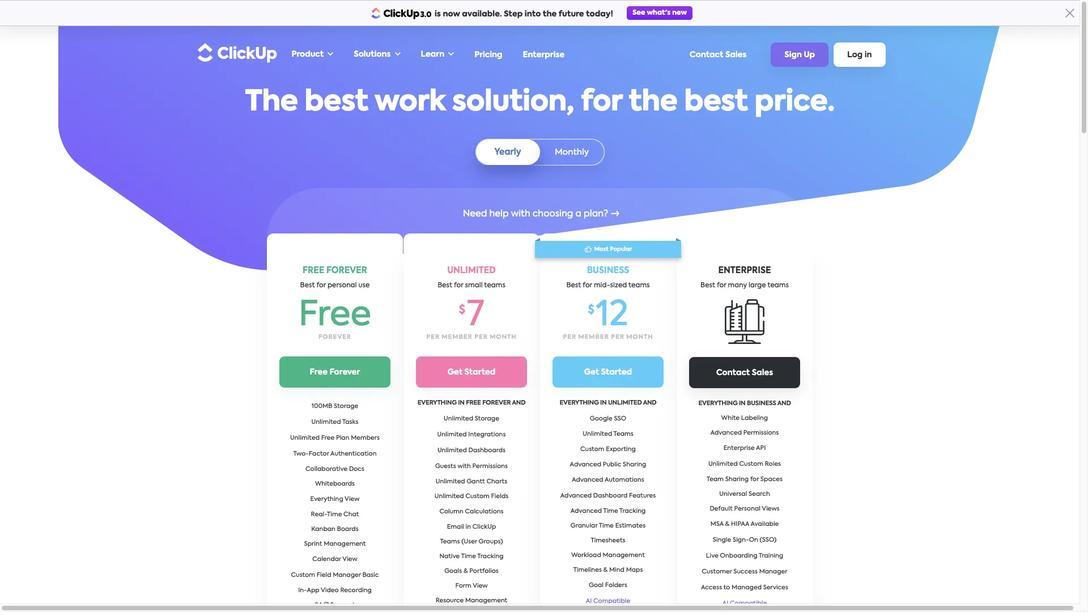Task type: vqa. For each thing, say whether or not it's contained in the screenshot.
the 'automations'
yes



Task type: describe. For each thing, give the bounding box(es) containing it.
everything for everything view
[[310, 497, 343, 503]]

for for best for personal use
[[317, 282, 326, 289]]

ai compatible button
[[583, 594, 634, 610]]

with inside button
[[511, 210, 530, 219]]

live onboarding training
[[706, 553, 783, 560]]

per for 7
[[475, 334, 488, 340]]

1 vertical spatial contact sales button
[[689, 357, 800, 388]]

started for 2nd get started button from the left
[[601, 368, 632, 376]]

msa & hipaa available button
[[707, 517, 782, 533]]

forever inside free forever
[[319, 334, 351, 340]]

sprint
[[304, 541, 322, 548]]

form
[[455, 583, 472, 589]]

whiteboards
[[315, 481, 355, 488]]

unlimited for unlimited gantt charts
[[436, 479, 465, 485]]

see what's new link
[[627, 6, 693, 20]]

custom down "unlimited teams"
[[580, 446, 605, 453]]

manager for field
[[333, 573, 361, 579]]

is
[[435, 10, 441, 18]]

calendar view
[[313, 557, 357, 563]]

goals
[[445, 568, 462, 575]]

unlimited dashboards button
[[434, 443, 509, 459]]

sign
[[785, 51, 802, 59]]

enterprise for enterprise api
[[724, 446, 755, 452]]

spaces
[[761, 477, 783, 483]]

email in clickup
[[447, 524, 496, 530]]

charts
[[487, 479, 507, 485]]

hipaa
[[731, 522, 749, 528]]

time for real-
[[327, 512, 342, 518]]

unlimited for unlimited custom roles
[[708, 461, 738, 468]]

unlimited integrations button
[[434, 427, 509, 443]]

large
[[749, 282, 766, 289]]

member for 7
[[442, 334, 473, 340]]

contact for contact sales button to the top
[[690, 51, 724, 59]]

unlimited gantt charts
[[436, 479, 507, 485]]

members
[[351, 435, 380, 442]]

ai compatible button
[[719, 596, 770, 612]]

teams for best for mid-sized teams
[[629, 282, 650, 289]]

1 vertical spatial contact sales
[[716, 369, 773, 377]]

compatible for ai compatible popup button
[[594, 598, 630, 605]]

mid-
[[594, 282, 610, 289]]

product
[[292, 50, 324, 58]]

advanced dashboard features
[[560, 493, 656, 499]]

custom down gantt
[[466, 493, 490, 500]]

time for granular
[[599, 523, 614, 529]]

for for best for mid-sized teams
[[583, 282, 592, 289]]

management for workload management
[[603, 552, 645, 559]]

roles
[[765, 461, 781, 468]]

1 horizontal spatial unlimited
[[608, 400, 642, 406]]

two-
[[293, 451, 309, 457]]

universal search
[[720, 491, 770, 498]]

1 get started button from the left
[[416, 357, 527, 388]]

into
[[525, 10, 541, 18]]

0 horizontal spatial sales
[[726, 51, 747, 59]]

unlimited integrations
[[437, 432, 506, 438]]

free forever button
[[279, 357, 391, 388]]

everything in unlimited and
[[560, 400, 657, 406]]

everything for everything in free forever and
[[418, 400, 457, 406]]

log
[[847, 51, 863, 59]]

advanced automations button
[[569, 472, 648, 488]]

sign up
[[785, 51, 815, 59]]

ai for ai compatible popup button
[[586, 598, 592, 605]]

customer
[[702, 569, 732, 575]]

form view
[[455, 583, 488, 589]]

2 best from the left
[[684, 88, 748, 117]]

free inside dropdown button
[[321, 435, 335, 442]]

free up unlimited storage
[[466, 400, 481, 406]]

calendar
[[313, 557, 341, 563]]

0 horizontal spatial teams
[[440, 539, 460, 545]]

advanced for advanced permissions
[[711, 430, 742, 436]]

the for for
[[629, 88, 678, 117]]

most
[[594, 247, 609, 252]]

month for 7
[[490, 334, 517, 340]]

monthly button
[[540, 139, 604, 165]]

yearly
[[495, 148, 521, 157]]

pricing link
[[469, 45, 508, 64]]

12
[[596, 299, 629, 333]]

unlimited custom roles button
[[705, 457, 785, 473]]

& for msa
[[725, 522, 730, 528]]

estimates
[[615, 523, 646, 529]]

log in
[[847, 51, 872, 59]]

to
[[724, 585, 730, 591]]

services
[[763, 585, 789, 591]]

best for free forever
[[300, 282, 315, 289]]

need help with choosing a plan?
[[463, 210, 608, 219]]

for for best for many large teams
[[717, 282, 726, 289]]

unlimited for unlimited teams
[[583, 431, 612, 437]]

need
[[463, 210, 487, 219]]

solutions button
[[348, 43, 406, 66]]

collaborative docs
[[306, 467, 364, 473]]

guests with permissions button
[[432, 459, 511, 475]]

1 best from the left
[[305, 88, 368, 117]]

team
[[707, 477, 724, 483]]

clickup 3.0 image
[[371, 7, 432, 19]]

everything for everything in unlimited and
[[560, 400, 599, 406]]

(user
[[462, 539, 477, 545]]

forever
[[326, 266, 367, 275]]

unlimited free plan members button
[[287, 431, 383, 447]]

best for personal use
[[300, 282, 370, 289]]

2 vertical spatial forever
[[482, 400, 511, 406]]

column calculations button
[[436, 504, 507, 520]]

customer success manager button
[[699, 565, 791, 580]]

yearly button
[[476, 139, 540, 165]]

msa & hipaa available
[[711, 522, 779, 528]]

view for calendar view
[[343, 557, 357, 563]]

in-
[[298, 588, 307, 594]]

storage for unlimited storage
[[475, 416, 499, 422]]

$ for 7
[[459, 305, 466, 316]]

two-factor authentication button
[[290, 447, 380, 463]]

white labeling
[[722, 416, 768, 422]]

boards
[[337, 527, 359, 533]]

unlimited storage button
[[440, 411, 503, 427]]

per for 12
[[563, 334, 577, 340]]

unlimited for unlimited custom fields
[[435, 493, 464, 500]]

use
[[359, 282, 370, 289]]

free inside button
[[310, 368, 328, 376]]

advanced for advanced dashboard features
[[560, 493, 592, 499]]

live onboarding training button
[[703, 549, 787, 565]]

unlimited for unlimited integrations
[[437, 432, 467, 438]]

collaborative
[[306, 467, 348, 473]]

views
[[762, 506, 780, 512]]

24/7
[[315, 603, 329, 609]]

column
[[440, 509, 464, 515]]

white
[[722, 416, 740, 422]]

dashboard
[[593, 493, 628, 499]]

1 and from the left
[[512, 400, 526, 406]]

native time tracking
[[440, 554, 504, 560]]

unlimited for unlimited storage
[[444, 416, 473, 422]]

unlimited for unlimited dashboards
[[438, 448, 467, 454]]

email
[[447, 524, 464, 530]]

api
[[756, 446, 766, 452]]

tracking for native time tracking
[[477, 554, 504, 560]]

ai compatible for ai compatible dropdown button
[[723, 601, 767, 607]]

goal folders button
[[586, 578, 631, 594]]

2 get started button from the left
[[553, 357, 664, 388]]

with inside dropdown button
[[458, 463, 471, 470]]

help
[[489, 210, 509, 219]]



Task type: locate. For each thing, give the bounding box(es) containing it.
0 vertical spatial sales
[[726, 51, 747, 59]]

member down 12 on the right of the page
[[578, 334, 609, 340]]

get started
[[448, 368, 496, 376], [584, 368, 632, 376]]

2 $ from the left
[[588, 305, 595, 316]]

100mb
[[312, 404, 332, 410]]

0 vertical spatial storage
[[334, 404, 358, 410]]

2 get started from the left
[[584, 368, 632, 376]]

time down "advanced time tracking"
[[599, 523, 614, 529]]

per for 7
[[427, 334, 440, 340]]

tracking
[[620, 508, 646, 514], [477, 554, 504, 560]]

0 vertical spatial contact sales button
[[684, 45, 752, 64]]

tracking for advanced time tracking
[[620, 508, 646, 514]]

1 per from the left
[[475, 334, 488, 340]]

tracking up estimates
[[620, 508, 646, 514]]

3 teams from the left
[[768, 282, 789, 289]]

enterprise api
[[724, 446, 766, 452]]

1 vertical spatial sales
[[752, 369, 773, 377]]

tracking down groups)
[[477, 554, 504, 560]]

workload management
[[571, 552, 645, 559]]

0 vertical spatial view
[[345, 497, 360, 503]]

recording
[[340, 588, 372, 594]]

storage up the integrations
[[475, 416, 499, 422]]

best left "small" at left
[[438, 282, 452, 289]]

time
[[603, 508, 618, 514], [327, 512, 342, 518], [599, 523, 614, 529], [461, 554, 476, 560]]

1 horizontal spatial sales
[[752, 369, 773, 377]]

managed
[[732, 585, 762, 591]]

timelines & mind maps
[[573, 567, 643, 573]]

1 vertical spatial with
[[458, 463, 471, 470]]

in for log in
[[865, 51, 872, 59]]

in for everything in business and
[[739, 400, 746, 407]]

teams up 'exporting'
[[614, 431, 634, 437]]

0 horizontal spatial get started
[[448, 368, 496, 376]]

0 horizontal spatial per
[[427, 334, 440, 340]]

1 vertical spatial tracking
[[477, 554, 504, 560]]

$ left 7
[[459, 305, 466, 316]]

1 vertical spatial unlimited
[[608, 400, 642, 406]]

personal
[[734, 506, 761, 512]]

1 horizontal spatial ai
[[723, 601, 729, 607]]

per inside $ 12 per member per month
[[611, 334, 625, 340]]

customer success manager
[[702, 569, 788, 575]]

0 vertical spatial unlimited
[[447, 266, 496, 275]]

get started for first get started button from the left
[[448, 368, 496, 376]]

1 vertical spatial management
[[603, 552, 645, 559]]

time up granular time estimates
[[603, 508, 618, 514]]

2 month from the left
[[627, 334, 653, 340]]

time up kanban boards
[[327, 512, 342, 518]]

per for 12
[[611, 334, 625, 340]]

free left the plan
[[321, 435, 335, 442]]

0 vertical spatial forever
[[319, 334, 351, 340]]

0 horizontal spatial member
[[442, 334, 473, 340]]

advanced for advanced automations
[[572, 477, 603, 483]]

free
[[299, 299, 371, 333], [310, 368, 328, 376], [466, 400, 481, 406], [321, 435, 335, 442]]

single sign-on (sso)
[[713, 537, 777, 544]]

the for into
[[543, 10, 557, 18]]

0 horizontal spatial tracking
[[477, 554, 504, 560]]

best left the mid-
[[567, 282, 581, 289]]

management for sprint management
[[324, 541, 366, 548]]

contact for the bottom contact sales button
[[716, 369, 750, 377]]

default
[[710, 506, 733, 512]]

1 horizontal spatial storage
[[475, 416, 499, 422]]

time for native
[[461, 554, 476, 560]]

0 horizontal spatial ai
[[586, 598, 592, 605]]

unlimited down the guests in the bottom of the page
[[436, 479, 465, 485]]

goals & portfolios
[[445, 568, 499, 575]]

for
[[581, 88, 622, 117], [317, 282, 326, 289], [454, 282, 463, 289], [583, 282, 592, 289], [717, 282, 726, 289], [750, 477, 759, 483]]

in for email in clickup
[[466, 524, 471, 530]]

ai inside popup button
[[586, 598, 592, 605]]

0 horizontal spatial best
[[305, 88, 368, 117]]

teams right sized on the right top of the page
[[629, 282, 650, 289]]

free forever
[[303, 266, 367, 275]]

management up "mind"
[[603, 552, 645, 559]]

0 horizontal spatial permissions
[[472, 463, 508, 470]]

3 and from the left
[[778, 400, 791, 407]]

enterprise
[[718, 266, 771, 275]]

7
[[467, 299, 484, 333]]

unlimited up sso
[[608, 400, 642, 406]]

unlimited storage
[[444, 416, 499, 422]]

forever up the 100mb storage
[[330, 368, 360, 376]]

1 member from the left
[[442, 334, 473, 340]]

1 horizontal spatial with
[[511, 210, 530, 219]]

free forever down best for personal use
[[299, 299, 371, 340]]

1 horizontal spatial sharing
[[725, 477, 749, 483]]

0 horizontal spatial sharing
[[623, 462, 646, 468]]

1 horizontal spatial enterprise
[[724, 446, 755, 452]]

and
[[512, 400, 526, 406], [643, 400, 657, 406], [778, 400, 791, 407]]

on
[[749, 537, 758, 544]]

1 horizontal spatial ai compatible
[[723, 601, 767, 607]]

teams for best for many large teams
[[768, 282, 789, 289]]

0 vertical spatial permissions
[[744, 430, 779, 436]]

in up google
[[600, 400, 607, 406]]

0 horizontal spatial started
[[465, 368, 496, 376]]

1 vertical spatial sharing
[[725, 477, 749, 483]]

unlimited down the unlimited storage popup button
[[437, 432, 467, 438]]

free down best for personal use
[[299, 299, 371, 333]]

100mb storage
[[312, 404, 358, 410]]

teams up native
[[440, 539, 460, 545]]

1 horizontal spatial manager
[[759, 569, 788, 575]]

ai down to
[[723, 601, 729, 607]]

forever inside button
[[330, 368, 360, 376]]

msa
[[711, 522, 724, 528]]

a
[[576, 210, 582, 219]]

get started for 2nd get started button from the left
[[584, 368, 632, 376]]

with up unlimited gantt charts
[[458, 463, 471, 470]]

access
[[701, 585, 722, 591]]

best for enterprise
[[701, 282, 715, 289]]

started up everything in unlimited and
[[601, 368, 632, 376]]

& right msa
[[725, 522, 730, 528]]

started for first get started button from the left
[[465, 368, 496, 376]]

compatible inside dropdown button
[[730, 601, 767, 607]]

with right "help"
[[511, 210, 530, 219]]

permissions down dashboards
[[472, 463, 508, 470]]

0 horizontal spatial compatible
[[594, 598, 630, 605]]

view for everything view
[[345, 497, 360, 503]]

management for resource management
[[465, 598, 508, 604]]

resource
[[436, 598, 464, 604]]

1 vertical spatial storage
[[475, 416, 499, 422]]

1 horizontal spatial and
[[643, 400, 657, 406]]

0 vertical spatial business
[[587, 266, 629, 275]]

unlimited up team
[[708, 461, 738, 468]]

management down "boards"
[[324, 541, 366, 548]]

view up 'chat'
[[345, 497, 360, 503]]

custom up the in- at the left
[[291, 573, 315, 579]]

kanban boards
[[311, 527, 359, 533]]

sharing up the automations
[[623, 462, 646, 468]]

permissions up "api"
[[744, 430, 779, 436]]

0 vertical spatial free forever
[[299, 299, 371, 340]]

member down 7
[[442, 334, 473, 340]]

storage
[[334, 404, 358, 410], [475, 416, 499, 422]]

0 vertical spatial management
[[324, 541, 366, 548]]

1 horizontal spatial $
[[588, 305, 595, 316]]

1 horizontal spatial per
[[611, 334, 625, 340]]

forever up unlimited storage
[[482, 400, 511, 406]]

sharing
[[623, 462, 646, 468], [725, 477, 749, 483]]

0 horizontal spatial storage
[[334, 404, 358, 410]]

1 $ from the left
[[459, 305, 466, 316]]

1 horizontal spatial tracking
[[620, 508, 646, 514]]

1 horizontal spatial teams
[[629, 282, 650, 289]]

guests with permissions
[[435, 463, 508, 470]]

member inside $ 12 per member per month
[[578, 334, 609, 340]]

unlimited for unlimited free plan members
[[290, 435, 320, 442]]

2 horizontal spatial management
[[603, 552, 645, 559]]

0 vertical spatial teams
[[614, 431, 634, 437]]

0 horizontal spatial get started button
[[416, 357, 527, 388]]

in up unlimited storage
[[458, 400, 465, 406]]

future
[[559, 10, 584, 18]]

$ left 12 on the right of the page
[[588, 305, 595, 316]]

everything in business and
[[699, 400, 791, 407]]

advanced automations
[[572, 477, 644, 483]]

1 horizontal spatial member
[[578, 334, 609, 340]]

best left "many"
[[701, 282, 715, 289]]

sign-
[[733, 537, 749, 544]]

0 vertical spatial contact sales
[[690, 51, 747, 59]]

1 horizontal spatial get started
[[584, 368, 632, 376]]

2 horizontal spatial teams
[[768, 282, 789, 289]]

access to managed services
[[701, 585, 789, 591]]

1 vertical spatial permissions
[[472, 463, 508, 470]]

best for unlimited
[[438, 282, 452, 289]]

ai for ai compatible dropdown button
[[723, 601, 729, 607]]

view down portfolios
[[473, 583, 488, 589]]

teams right "small" at left
[[484, 282, 506, 289]]

close button image
[[1065, 9, 1074, 18]]

manager up recording
[[333, 573, 361, 579]]

unlimited down google
[[583, 431, 612, 437]]

default personal views
[[710, 506, 780, 512]]

0 horizontal spatial ai compatible
[[586, 598, 630, 605]]

1 per from the left
[[427, 334, 440, 340]]

1 horizontal spatial get
[[584, 368, 599, 376]]

manager for success
[[759, 569, 788, 575]]

manager down training
[[759, 569, 788, 575]]

unlimited up two- at left
[[290, 435, 320, 442]]

granular
[[571, 523, 598, 529]]

features
[[629, 493, 656, 499]]

ai compatible down the access to managed services popup button
[[723, 601, 767, 607]]

2 horizontal spatial &
[[725, 522, 730, 528]]

0 vertical spatial the
[[543, 10, 557, 18]]

get up everything in free forever and
[[448, 368, 463, 376]]

per inside $ 7 per member per month
[[427, 334, 440, 340]]

1 horizontal spatial &
[[603, 567, 608, 573]]

ai inside dropdown button
[[723, 601, 729, 607]]

public
[[603, 462, 621, 468]]

2 horizontal spatial and
[[778, 400, 791, 407]]

advanced inside popup button
[[572, 477, 603, 483]]

in right email
[[466, 524, 471, 530]]

get for first get started button from the left
[[448, 368, 463, 376]]

real-
[[311, 512, 327, 518]]

advanced for advanced time tracking
[[571, 508, 602, 514]]

1 teams from the left
[[484, 282, 506, 289]]

2 vertical spatial view
[[473, 583, 488, 589]]

monthly
[[555, 148, 589, 157]]

0 vertical spatial sharing
[[623, 462, 646, 468]]

0 horizontal spatial teams
[[484, 282, 506, 289]]

view for form view
[[473, 583, 488, 589]]

maps
[[626, 567, 643, 573]]

forever up free forever button
[[319, 334, 351, 340]]

everything up unlimited storage
[[418, 400, 457, 406]]

what's
[[647, 10, 671, 16]]

0 vertical spatial enterprise
[[523, 51, 565, 59]]

enterprise inside enterprise api dropdown button
[[724, 446, 755, 452]]

1 vertical spatial forever
[[330, 368, 360, 376]]

enterprise inside the enterprise link
[[523, 51, 565, 59]]

0 horizontal spatial business
[[587, 266, 629, 275]]

with
[[511, 210, 530, 219], [458, 463, 471, 470]]

month inside $ 12 per member per month
[[627, 334, 653, 340]]

ai compatible inside popup button
[[586, 598, 630, 605]]

24/7 support
[[315, 603, 355, 609]]

sales
[[726, 51, 747, 59], [752, 369, 773, 377]]

custom inside popup button
[[291, 573, 315, 579]]

& left "mind"
[[603, 567, 608, 573]]

1 started from the left
[[465, 368, 496, 376]]

business up labeling
[[747, 400, 776, 407]]

1 horizontal spatial started
[[601, 368, 632, 376]]

per inside $ 12 per member per month
[[563, 334, 577, 340]]

1 horizontal spatial business
[[747, 400, 776, 407]]

1 horizontal spatial per
[[563, 334, 577, 340]]

get for 2nd get started button from the left
[[584, 368, 599, 376]]

compatible down the managed
[[730, 601, 767, 607]]

time for advanced
[[603, 508, 618, 514]]

unlimited down 100mb
[[312, 419, 341, 426]]

$ inside $ 12 per member per month
[[588, 305, 595, 316]]

2 member from the left
[[578, 334, 609, 340]]

unlimited dashboards
[[438, 448, 506, 454]]

sign up button
[[771, 43, 829, 67]]

1 horizontal spatial get started button
[[553, 357, 664, 388]]

storage inside dropdown button
[[334, 404, 358, 410]]

storage for 100mb storage
[[334, 404, 358, 410]]

advanced inside dropdown button
[[560, 493, 592, 499]]

started up everything in free forever and
[[465, 368, 496, 376]]

0 horizontal spatial with
[[458, 463, 471, 470]]

get started button up everything in unlimited and
[[553, 357, 664, 388]]

see
[[633, 10, 645, 16]]

get up everything in unlimited and
[[584, 368, 599, 376]]

and for everything in business and
[[778, 400, 791, 407]]

(sso)
[[760, 537, 777, 544]]

1 horizontal spatial the
[[629, 88, 678, 117]]

2 vertical spatial management
[[465, 598, 508, 604]]

up
[[804, 51, 815, 59]]

compatible inside popup button
[[594, 598, 630, 605]]

1 horizontal spatial best
[[684, 88, 748, 117]]

1 vertical spatial free forever
[[310, 368, 360, 376]]

advanced for advanced public sharing
[[570, 462, 601, 468]]

ai compatible down "goal folders" popup button
[[586, 598, 630, 605]]

member for 12
[[578, 334, 609, 340]]

1 vertical spatial the
[[629, 88, 678, 117]]

everything inside dropdown button
[[310, 497, 343, 503]]

1 vertical spatial contact
[[716, 369, 750, 377]]

unlimited free plan members
[[290, 435, 380, 442]]

2 per from the left
[[563, 334, 577, 340]]

custom exporting button
[[577, 442, 639, 458]]

storage inside popup button
[[475, 416, 499, 422]]

storage up the tasks
[[334, 404, 358, 410]]

1 horizontal spatial compatible
[[730, 601, 767, 607]]

advanced public sharing
[[570, 462, 646, 468]]

for for best for small teams
[[454, 282, 463, 289]]

small
[[465, 282, 483, 289]]

ai compatible for ai compatible popup button
[[586, 598, 630, 605]]

1 get from the left
[[448, 368, 463, 376]]

sharing up universal
[[725, 477, 749, 483]]

ai compatible inside dropdown button
[[723, 601, 767, 607]]

native
[[440, 554, 460, 560]]

most popular
[[594, 247, 632, 252]]

0 horizontal spatial month
[[490, 334, 517, 340]]

0 vertical spatial with
[[511, 210, 530, 219]]

authentication
[[331, 451, 377, 457]]

custom field manager basic button
[[288, 568, 382, 584]]

get started up everything in free forever and
[[448, 368, 496, 376]]

1 horizontal spatial permissions
[[744, 430, 779, 436]]

2 get from the left
[[584, 368, 599, 376]]

in up white labeling
[[739, 400, 746, 407]]

everything up google
[[560, 400, 599, 406]]

1 best from the left
[[300, 282, 315, 289]]

enterprise down into
[[523, 51, 565, 59]]

sized
[[610, 282, 627, 289]]

1 vertical spatial teams
[[440, 539, 460, 545]]

1 get started from the left
[[448, 368, 496, 376]]

custom up team sharing for spaces
[[739, 461, 764, 468]]

0 horizontal spatial the
[[543, 10, 557, 18]]

clickup image
[[194, 42, 277, 63]]

2 teams from the left
[[629, 282, 650, 289]]

member inside $ 7 per member per month
[[442, 334, 473, 340]]

free up 100mb
[[310, 368, 328, 376]]

0 horizontal spatial enterprise
[[523, 51, 565, 59]]

chat
[[344, 512, 359, 518]]

unlimited up best for small teams
[[447, 266, 496, 275]]

& for timelines
[[603, 567, 608, 573]]

factor
[[309, 451, 329, 457]]

teams
[[614, 431, 634, 437], [440, 539, 460, 545]]

2 and from the left
[[643, 400, 657, 406]]

view down "sprint management"
[[343, 557, 357, 563]]

0 horizontal spatial $
[[459, 305, 466, 316]]

best for mid-sized teams
[[567, 282, 650, 289]]

sso
[[614, 416, 626, 422]]

per down 12 on the right of the page
[[611, 334, 625, 340]]

fields
[[491, 493, 509, 500]]

1 vertical spatial enterprise
[[724, 446, 755, 452]]

$ inside $ 7 per member per month
[[459, 305, 466, 316]]

gantt
[[467, 479, 485, 485]]

0 vertical spatial contact
[[690, 51, 724, 59]]

$ for 12
[[588, 305, 595, 316]]

1 vertical spatial business
[[747, 400, 776, 407]]

in for everything in unlimited and
[[600, 400, 607, 406]]

best down free
[[300, 282, 315, 289]]

free forever up the 100mb storage
[[310, 368, 360, 376]]

everything for everything in business and
[[699, 400, 738, 407]]

unlimited for unlimited tasks
[[312, 419, 341, 426]]

everything up white
[[699, 400, 738, 407]]

teams right large
[[768, 282, 789, 289]]

0 horizontal spatial manager
[[333, 573, 361, 579]]

time down (user
[[461, 554, 476, 560]]

video
[[321, 588, 339, 594]]

free forever inside button
[[310, 368, 360, 376]]

0 horizontal spatial and
[[512, 400, 526, 406]]

0 horizontal spatial management
[[324, 541, 366, 548]]

get started button up everything in free forever and
[[416, 357, 527, 388]]

1 horizontal spatial management
[[465, 598, 508, 604]]

& for goals
[[464, 568, 468, 575]]

& right goals
[[464, 568, 468, 575]]

4 best from the left
[[701, 282, 715, 289]]

and for everything in unlimited and
[[643, 400, 657, 406]]

compatible
[[594, 598, 630, 605], [730, 601, 767, 607]]

get started up everything in unlimited and
[[584, 368, 632, 376]]

plan?
[[584, 210, 608, 219]]

enterprise api button
[[720, 441, 769, 457]]

2 per from the left
[[611, 334, 625, 340]]

ai down goal
[[586, 598, 592, 605]]

month for 12
[[627, 334, 653, 340]]

management down 'form view'
[[465, 598, 508, 604]]

enterprise down advanced permissions
[[724, 446, 755, 452]]

see what's new
[[633, 10, 687, 16]]

resource management
[[436, 598, 508, 604]]

1 vertical spatial view
[[343, 557, 357, 563]]

0 horizontal spatial unlimited
[[447, 266, 496, 275]]

1 month from the left
[[490, 334, 517, 340]]

month inside $ 7 per member per month
[[490, 334, 517, 340]]

permissions inside dropdown button
[[472, 463, 508, 470]]

guests
[[435, 463, 456, 470]]

unlimited teams
[[583, 431, 634, 437]]

2 started from the left
[[601, 368, 632, 376]]

0 horizontal spatial get
[[448, 368, 463, 376]]

0 vertical spatial tracking
[[620, 508, 646, 514]]

unlimited down everything in free forever and
[[444, 416, 473, 422]]

compatible for ai compatible dropdown button
[[730, 601, 767, 607]]

in for everything in free forever and
[[458, 400, 465, 406]]

& inside dropdown button
[[725, 522, 730, 528]]

business up best for mid-sized teams
[[587, 266, 629, 275]]

advanced
[[711, 430, 742, 436], [570, 462, 601, 468], [572, 477, 603, 483], [560, 493, 592, 499], [571, 508, 602, 514]]

2 best from the left
[[438, 282, 452, 289]]

clickup
[[473, 524, 496, 530]]

0 horizontal spatial &
[[464, 568, 468, 575]]

per down 7
[[475, 334, 488, 340]]

0 horizontal spatial per
[[475, 334, 488, 340]]

1 horizontal spatial teams
[[614, 431, 634, 437]]

per inside $ 7 per member per month
[[475, 334, 488, 340]]

choosing
[[533, 210, 573, 219]]

in-app video recording
[[298, 588, 372, 594]]

business
[[587, 266, 629, 275], [747, 400, 776, 407]]

compatible down "goal folders" popup button
[[594, 598, 630, 605]]

everything up real- at the left bottom of the page
[[310, 497, 343, 503]]

enterprise for enterprise
[[523, 51, 565, 59]]

unlimited up column
[[435, 493, 464, 500]]

everything in free forever and
[[418, 400, 526, 406]]

best for small teams
[[438, 282, 506, 289]]

3 best from the left
[[567, 282, 581, 289]]

in right log
[[865, 51, 872, 59]]

unlimited up the guests in the bottom of the page
[[438, 448, 467, 454]]



